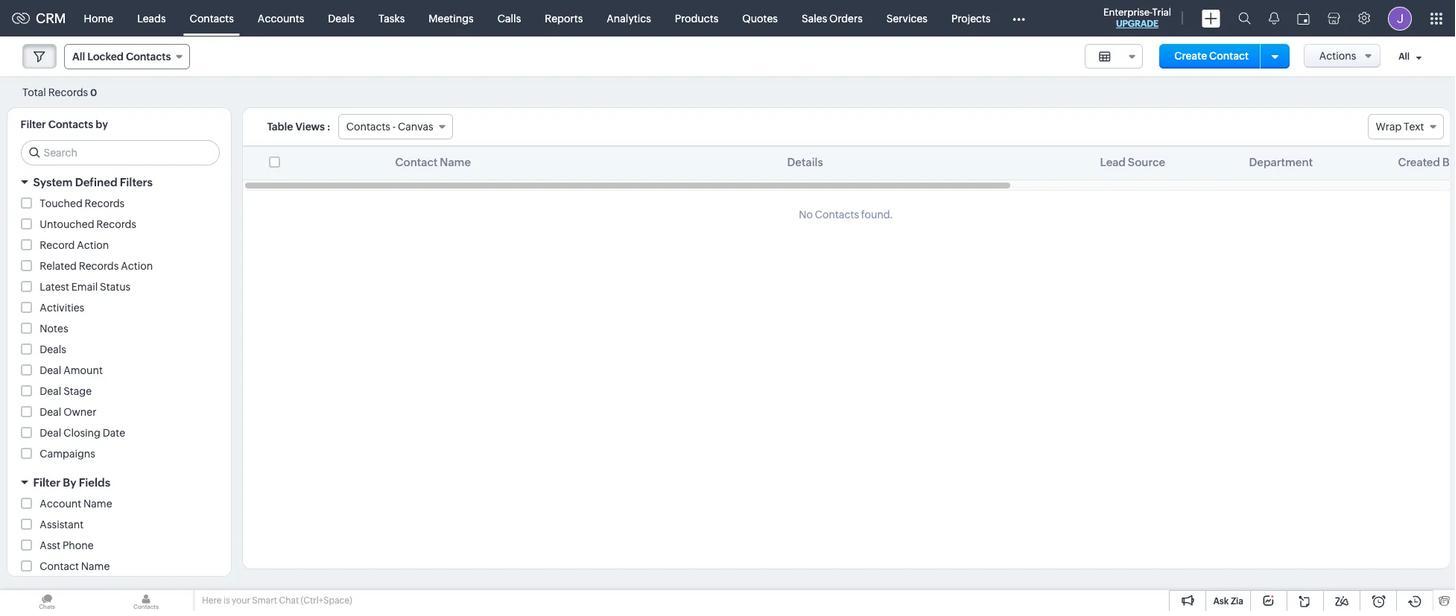 Task type: locate. For each thing, give the bounding box(es) containing it.
notes
[[40, 323, 68, 335]]

chats image
[[0, 590, 94, 611]]

trial
[[1153, 7, 1172, 18]]

0 horizontal spatial by
[[63, 476, 76, 489]]

-
[[393, 121, 396, 133]]

create contact button
[[1160, 44, 1264, 69]]

search image
[[1239, 12, 1251, 25]]

deals
[[328, 12, 355, 24], [40, 344, 66, 355]]

action up status
[[121, 260, 153, 272]]

by
[[1443, 156, 1456, 168], [63, 476, 76, 489]]

smart
[[252, 595, 277, 606]]

0
[[90, 87, 97, 98]]

name
[[440, 156, 471, 168], [83, 498, 112, 510], [81, 560, 110, 572]]

deal for deal closing date
[[40, 427, 61, 439]]

records down touched records
[[96, 218, 136, 230]]

deals link
[[316, 0, 367, 36]]

records for total
[[48, 86, 88, 98]]

1 horizontal spatial contact name
[[395, 156, 471, 168]]

0 vertical spatial filter
[[20, 118, 46, 130]]

contacts inside field
[[346, 121, 390, 133]]

contact name down phone
[[40, 560, 110, 572]]

deal left stage
[[40, 385, 61, 397]]

records
[[48, 86, 88, 98], [85, 197, 125, 209], [96, 218, 136, 230], [79, 260, 119, 272]]

system defined filters
[[33, 176, 153, 189]]

by right created
[[1443, 156, 1456, 168]]

contact down asst phone in the bottom left of the page
[[40, 560, 79, 572]]

contact name down canvas
[[395, 156, 471, 168]]

leads
[[137, 12, 166, 24]]

text
[[1404, 121, 1425, 133]]

contacts left -
[[346, 121, 390, 133]]

system
[[33, 176, 73, 189]]

deals down notes
[[40, 344, 66, 355]]

2 horizontal spatial contact
[[1210, 50, 1249, 62]]

search element
[[1230, 0, 1260, 37]]

enterprise-trial upgrade
[[1104, 7, 1172, 29]]

signals element
[[1260, 0, 1289, 37]]

filters
[[120, 176, 153, 189]]

accounts
[[258, 12, 304, 24]]

None field
[[1085, 44, 1143, 69]]

contacts
[[190, 12, 234, 24], [126, 51, 171, 63], [48, 118, 93, 130], [346, 121, 390, 133], [815, 209, 859, 221]]

deal amount
[[40, 364, 103, 376]]

0 horizontal spatial action
[[77, 239, 109, 251]]

enterprise-
[[1104, 7, 1153, 18]]

by for created
[[1443, 156, 1456, 168]]

analytics link
[[595, 0, 663, 36]]

1 vertical spatial filter
[[33, 476, 60, 489]]

1 vertical spatial contact
[[395, 156, 438, 168]]

create contact
[[1175, 50, 1249, 62]]

all inside field
[[72, 51, 85, 63]]

filter for filter by fields
[[33, 476, 60, 489]]

contacts down the leads
[[126, 51, 171, 63]]

total records 0
[[22, 86, 97, 98]]

your
[[232, 595, 250, 606]]

sales
[[802, 12, 827, 24]]

0 horizontal spatial contact name
[[40, 560, 110, 572]]

contacts left by
[[48, 118, 93, 130]]

1 horizontal spatial action
[[121, 260, 153, 272]]

table
[[267, 121, 293, 133]]

contact right create
[[1210, 50, 1249, 62]]

contact
[[1210, 50, 1249, 62], [395, 156, 438, 168], [40, 560, 79, 572]]

deal down deal stage
[[40, 406, 61, 418]]

0 vertical spatial action
[[77, 239, 109, 251]]

latest email status
[[40, 281, 131, 293]]

1 horizontal spatial deals
[[328, 12, 355, 24]]

All Locked Contacts field
[[64, 44, 190, 69]]

2 vertical spatial name
[[81, 560, 110, 572]]

tasks
[[379, 12, 405, 24]]

filter inside dropdown button
[[33, 476, 60, 489]]

meetings link
[[417, 0, 486, 36]]

0 horizontal spatial deals
[[40, 344, 66, 355]]

services
[[887, 12, 928, 24]]

records for touched
[[85, 197, 125, 209]]

defined
[[75, 176, 117, 189]]

contacts right leads link
[[190, 12, 234, 24]]

deal up 'campaigns'
[[40, 427, 61, 439]]

profile element
[[1379, 0, 1421, 36]]

records for related
[[79, 260, 119, 272]]

size image
[[1099, 50, 1111, 63]]

tasks link
[[367, 0, 417, 36]]

name down contacts - canvas field
[[440, 156, 471, 168]]

name down phone
[[81, 560, 110, 572]]

table views :
[[267, 121, 331, 133]]

projects link
[[940, 0, 1003, 36]]

asst
[[40, 540, 60, 551]]

2 vertical spatial contact
[[40, 560, 79, 572]]

quotes
[[743, 12, 778, 24]]

filter up account
[[33, 476, 60, 489]]

1 horizontal spatial contact
[[395, 156, 438, 168]]

Search text field
[[21, 141, 219, 165]]

1 horizontal spatial by
[[1443, 156, 1456, 168]]

total
[[22, 86, 46, 98]]

0 vertical spatial by
[[1443, 156, 1456, 168]]

contact name
[[395, 156, 471, 168], [40, 560, 110, 572]]

filter down total on the top of the page
[[20, 118, 46, 130]]

filter for filter contacts by
[[20, 118, 46, 130]]

2 deal from the top
[[40, 385, 61, 397]]

1 vertical spatial contact name
[[40, 560, 110, 572]]

orders
[[830, 12, 863, 24]]

Wrap Text field
[[1368, 114, 1444, 139]]

signals image
[[1269, 12, 1280, 25]]

no contacts found.
[[799, 209, 893, 221]]

0 horizontal spatial contact
[[40, 560, 79, 572]]

deal for deal owner
[[40, 406, 61, 418]]

deal closing date
[[40, 427, 125, 439]]

contact down canvas
[[395, 156, 438, 168]]

all
[[72, 51, 85, 63], [1399, 52, 1410, 62]]

products link
[[663, 0, 731, 36]]

4 deal from the top
[[40, 427, 61, 439]]

products
[[675, 12, 719, 24]]

services link
[[875, 0, 940, 36]]

related records action
[[40, 260, 153, 272]]

deals left tasks on the left top of the page
[[328, 12, 355, 24]]

deal
[[40, 364, 61, 376], [40, 385, 61, 397], [40, 406, 61, 418], [40, 427, 61, 439]]

details
[[787, 156, 823, 168]]

home link
[[72, 0, 125, 36]]

zia
[[1231, 596, 1244, 607]]

contacts - canvas
[[346, 121, 433, 133]]

deal up deal stage
[[40, 364, 61, 376]]

all down profile icon
[[1399, 52, 1410, 62]]

deal stage
[[40, 385, 92, 397]]

activities
[[40, 302, 84, 314]]

name down fields
[[83, 498, 112, 510]]

by up account name
[[63, 476, 76, 489]]

contacts image
[[99, 590, 193, 611]]

1 horizontal spatial all
[[1399, 52, 1410, 62]]

email
[[71, 281, 98, 293]]

system defined filters button
[[7, 169, 231, 195]]

0 vertical spatial deals
[[328, 12, 355, 24]]

1 vertical spatial by
[[63, 476, 76, 489]]

by inside dropdown button
[[63, 476, 76, 489]]

records up latest email status
[[79, 260, 119, 272]]

all left locked
[[72, 51, 85, 63]]

records down defined
[[85, 197, 125, 209]]

action up related records action
[[77, 239, 109, 251]]

0 horizontal spatial all
[[72, 51, 85, 63]]

quotes link
[[731, 0, 790, 36]]

closing
[[63, 427, 101, 439]]

records left 0
[[48, 86, 88, 98]]

owner
[[63, 406, 96, 418]]

untouched
[[40, 218, 94, 230]]

3 deal from the top
[[40, 406, 61, 418]]

1 deal from the top
[[40, 364, 61, 376]]

0 vertical spatial contact
[[1210, 50, 1249, 62]]

reports
[[545, 12, 583, 24]]

contacts inside 'link'
[[190, 12, 234, 24]]



Task type: vqa. For each thing, say whether or not it's contained in the screenshot.
Wrap Text on the right top
yes



Task type: describe. For each thing, give the bounding box(es) containing it.
calendar image
[[1298, 12, 1310, 24]]

upgrade
[[1116, 19, 1159, 29]]

all locked contacts
[[72, 51, 171, 63]]

home
[[84, 12, 113, 24]]

0 vertical spatial contact name
[[395, 156, 471, 168]]

chat
[[279, 595, 299, 606]]

filter by fields
[[33, 476, 110, 489]]

create
[[1175, 50, 1207, 62]]

sales orders
[[802, 12, 863, 24]]

profile image
[[1388, 6, 1412, 30]]

record action
[[40, 239, 109, 251]]

here is your smart chat (ctrl+space)
[[202, 595, 352, 606]]

assistant
[[40, 519, 84, 531]]

contact inside create contact button
[[1210, 50, 1249, 62]]

create menu element
[[1193, 0, 1230, 36]]

contacts link
[[178, 0, 246, 36]]

sales orders link
[[790, 0, 875, 36]]

crm
[[36, 10, 66, 26]]

create menu image
[[1202, 9, 1221, 27]]

views
[[295, 121, 325, 133]]

calls link
[[486, 0, 533, 36]]

Other Modules field
[[1003, 6, 1035, 30]]

account
[[40, 498, 81, 510]]

actions
[[1320, 50, 1357, 62]]

phone
[[63, 540, 94, 551]]

reports link
[[533, 0, 595, 36]]

record
[[40, 239, 75, 251]]

deals inside deals link
[[328, 12, 355, 24]]

1 vertical spatial name
[[83, 498, 112, 510]]

deal for deal stage
[[40, 385, 61, 397]]

wrap
[[1376, 121, 1402, 133]]

by
[[96, 118, 108, 130]]

related
[[40, 260, 77, 272]]

analytics
[[607, 12, 651, 24]]

wrap text
[[1376, 121, 1425, 133]]

created by
[[1398, 156, 1456, 168]]

here
[[202, 595, 222, 606]]

ask zia
[[1214, 596, 1244, 607]]

(ctrl+space)
[[301, 595, 352, 606]]

projects
[[952, 12, 991, 24]]

lead
[[1100, 156, 1126, 168]]

amount
[[63, 364, 103, 376]]

contacts right "no"
[[815, 209, 859, 221]]

campaigns
[[40, 448, 95, 460]]

touched
[[40, 197, 83, 209]]

all for all locked contacts
[[72, 51, 85, 63]]

latest
[[40, 281, 69, 293]]

contacts inside field
[[126, 51, 171, 63]]

leads link
[[125, 0, 178, 36]]

lead source
[[1100, 156, 1166, 168]]

calls
[[498, 12, 521, 24]]

filter contacts by
[[20, 118, 108, 130]]

fields
[[79, 476, 110, 489]]

no
[[799, 209, 813, 221]]

deal owner
[[40, 406, 96, 418]]

account name
[[40, 498, 112, 510]]

found.
[[861, 209, 893, 221]]

meetings
[[429, 12, 474, 24]]

1 vertical spatial deals
[[40, 344, 66, 355]]

is
[[223, 595, 230, 606]]

Contacts - Canvas field
[[338, 114, 453, 139]]

1 vertical spatial action
[[121, 260, 153, 272]]

all for all
[[1399, 52, 1410, 62]]

0 vertical spatial name
[[440, 156, 471, 168]]

deal for deal amount
[[40, 364, 61, 376]]

:
[[327, 121, 331, 133]]

filter by fields button
[[7, 470, 231, 496]]

by for filter
[[63, 476, 76, 489]]

records for untouched
[[96, 218, 136, 230]]

stage
[[63, 385, 92, 397]]

source
[[1128, 156, 1166, 168]]

created
[[1398, 156, 1441, 168]]

date
[[103, 427, 125, 439]]

status
[[100, 281, 131, 293]]

crm link
[[12, 10, 66, 26]]

ask
[[1214, 596, 1229, 607]]

canvas
[[398, 121, 433, 133]]

untouched records
[[40, 218, 136, 230]]

accounts link
[[246, 0, 316, 36]]

asst phone
[[40, 540, 94, 551]]



